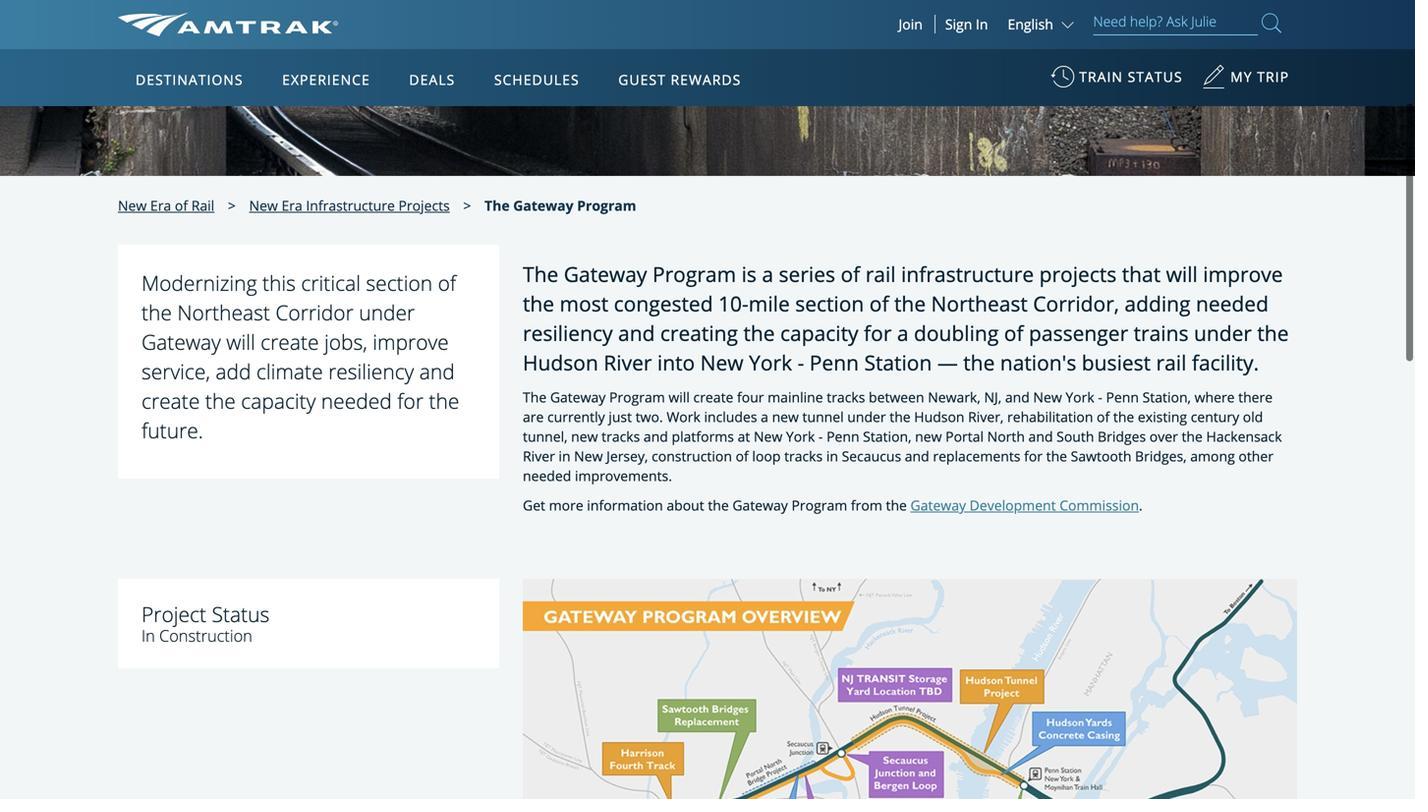 Task type: locate. For each thing, give the bounding box(es) containing it.
in
[[559, 447, 571, 466], [826, 447, 838, 466]]

under down between
[[848, 408, 886, 426]]

hudson
[[523, 349, 598, 377], [914, 408, 965, 426]]

0 vertical spatial needed
[[1196, 289, 1269, 318]]

gateway
[[513, 196, 574, 215], [564, 260, 647, 288], [142, 328, 221, 356], [550, 388, 606, 407], [733, 496, 788, 515], [911, 496, 966, 515]]

era left rail
[[150, 196, 171, 215]]

the for the gateway program
[[485, 196, 510, 215]]

get
[[523, 496, 545, 515]]

status
[[212, 600, 270, 628]]

improve inside the gateway program is a series of rail infrastructure projects that will improve the most congested 10-mile section of the northeast corridor, adding needed resiliency and creating the capacity for a doubling of passenger trains under the hudson river into new york - penn station — the nation's busiest rail facility.
[[1203, 260, 1283, 288]]

service,
[[142, 357, 210, 385]]

resiliency down 'most'
[[523, 319, 613, 347]]

tracks up the tunnel
[[827, 388, 865, 407]]

trip
[[1257, 67, 1290, 86]]

infrastructure
[[901, 260, 1034, 288]]

deals
[[409, 70, 455, 89]]

northeast down modernizing
[[177, 298, 270, 326]]

other
[[1239, 447, 1274, 466]]

- down busiest
[[1098, 388, 1103, 407]]

under inside the gateway program will create four mainline tracks between newark, nj, and new york - penn station, where there are currently just two. work includes a new tunnel under the hudson river, rehabilitation of the existing century old tunnel, new tracks and platforms at new york - penn station, new portal north and south bridges over the hackensack river in new jersey, construction of loop tracks in secaucus and replacements for the sawtooth bridges, among other needed improvements.
[[848, 408, 886, 426]]

construction
[[159, 624, 252, 647]]

of down projects
[[438, 269, 456, 297]]

needed down jobs,
[[321, 387, 392, 415]]

0 horizontal spatial capacity
[[241, 387, 316, 415]]

0 horizontal spatial -
[[798, 349, 804, 377]]

2 horizontal spatial will
[[1166, 260, 1198, 288]]

1 horizontal spatial under
[[848, 408, 886, 426]]

2 vertical spatial tracks
[[784, 447, 823, 466]]

0 horizontal spatial rail
[[866, 260, 896, 288]]

hudson inside the gateway program will create four mainline tracks between newark, nj, and new york - penn station, where there are currently just two. work includes a new tunnel under the hudson river, rehabilitation of the existing century old tunnel, new tracks and platforms at new york - penn station, new portal north and south bridges over the hackensack river in new jersey, construction of loop tracks in secaucus and replacements for the sawtooth bridges, among other needed improvements.
[[914, 408, 965, 426]]

0 horizontal spatial under
[[359, 298, 415, 326]]

new inside the gateway program is a series of rail infrastructure projects that will improve the most congested 10-mile section of the northeast corridor, adding needed resiliency and creating the capacity for a doubling of passenger trains under the hudson river into new york - penn station — the nation's busiest rail facility.
[[700, 349, 744, 377]]

0 horizontal spatial era
[[150, 196, 171, 215]]

1 horizontal spatial section
[[795, 289, 864, 318]]

hudson up currently
[[523, 349, 598, 377]]

tunnel
[[803, 408, 844, 426]]

0 horizontal spatial tracks
[[602, 427, 640, 446]]

2 vertical spatial needed
[[523, 467, 571, 485]]

0 vertical spatial york
[[749, 349, 792, 377]]

there
[[1239, 388, 1273, 407]]

0 horizontal spatial hudson
[[523, 349, 598, 377]]

—
[[937, 349, 958, 377]]

1 horizontal spatial river
[[604, 349, 652, 377]]

application
[[191, 164, 663, 439]]

for inside modernizing this critical section of the northeast corridor under gateway will create jobs, improve service, add climate resiliency and create the capacity needed for the future.
[[397, 387, 424, 415]]

add
[[216, 357, 251, 385]]

the right — at the right top of the page
[[963, 349, 995, 377]]

create
[[261, 328, 319, 356], [142, 387, 200, 415], [693, 388, 734, 407]]

1 horizontal spatial -
[[819, 427, 823, 446]]

0 horizontal spatial needed
[[321, 387, 392, 415]]

1 horizontal spatial for
[[864, 319, 892, 347]]

will
[[1166, 260, 1198, 288], [226, 328, 255, 356], [669, 388, 690, 407]]

1 vertical spatial resiliency
[[328, 357, 414, 385]]

river down tunnel,
[[523, 447, 555, 466]]

in right sign
[[976, 15, 988, 33]]

of right the series
[[841, 260, 860, 288]]

the right the from
[[886, 496, 907, 515]]

york up rehabilitation
[[1066, 388, 1095, 407]]

guest
[[618, 70, 666, 89]]

program for the gateway program will create four mainline tracks between newark, nj, and new york - penn station, where there are currently just two. work includes a new tunnel under the hudson river, rehabilitation of the existing century old tunnel, new tracks and platforms at new york - penn station, new portal north and south bridges over the hackensack river in new jersey, construction of loop tracks in secaucus and replacements for the sawtooth bridges, among other needed improvements.
[[609, 388, 665, 407]]

newark,
[[928, 388, 981, 407]]

corridor,
[[1033, 289, 1119, 318]]

station, up secaucus
[[863, 427, 912, 446]]

- up 'mainline'
[[798, 349, 804, 377]]

a inside the gateway program will create four mainline tracks between newark, nj, and new york - penn station, where there are currently just two. work includes a new tunnel under the hudson river, rehabilitation of the existing century old tunnel, new tracks and platforms at new york - penn station, new portal north and south bridges over the hackensack river in new jersey, construction of loop tracks in secaucus and replacements for the sawtooth bridges, among other needed improvements.
[[761, 408, 769, 426]]

1 horizontal spatial northeast
[[931, 289, 1028, 318]]

section down the series
[[795, 289, 864, 318]]

new
[[118, 196, 147, 215], [249, 196, 278, 215], [700, 349, 744, 377], [1033, 388, 1062, 407], [754, 427, 783, 446], [574, 447, 603, 466]]

will up "work"
[[669, 388, 690, 407]]

in down tunnel,
[[559, 447, 571, 466]]

0 vertical spatial capacity
[[780, 319, 859, 347]]

resiliency down jobs,
[[328, 357, 414, 385]]

0 horizontal spatial will
[[226, 328, 255, 356]]

rail down trains
[[1156, 349, 1187, 377]]

0 vertical spatial improve
[[1203, 260, 1283, 288]]

0 vertical spatial a
[[762, 260, 774, 288]]

climate
[[256, 357, 323, 385]]

two.
[[636, 408, 663, 426]]

nj,
[[984, 388, 1002, 407]]

train status link
[[1051, 58, 1183, 106]]

the down add
[[205, 387, 236, 415]]

1 vertical spatial improve
[[373, 328, 449, 356]]

0 horizontal spatial northeast
[[177, 298, 270, 326]]

new era of rail
[[118, 196, 214, 215]]

0 vertical spatial resiliency
[[523, 319, 613, 347]]

experience
[[282, 70, 370, 89]]

penn down busiest
[[1106, 388, 1139, 407]]

new left portal
[[915, 427, 942, 446]]

0 horizontal spatial improve
[[373, 328, 449, 356]]

era for of
[[150, 196, 171, 215]]

1 horizontal spatial capacity
[[780, 319, 859, 347]]

of up nation's
[[1004, 319, 1024, 347]]

new down creating
[[700, 349, 744, 377]]

- inside the gateway program is a series of rail infrastructure projects that will improve the most congested 10-mile section of the northeast corridor, adding needed resiliency and creating the capacity for a doubling of passenger trains under the hudson river into new york - penn station — the nation's busiest rail facility.
[[798, 349, 804, 377]]

0 horizontal spatial resiliency
[[328, 357, 414, 385]]

2 horizontal spatial tracks
[[827, 388, 865, 407]]

2 vertical spatial a
[[761, 408, 769, 426]]

create up future.
[[142, 387, 200, 415]]

2 horizontal spatial new
[[915, 427, 942, 446]]

improve up facility.
[[1203, 260, 1283, 288]]

0 horizontal spatial section
[[366, 269, 433, 297]]

will up adding
[[1166, 260, 1198, 288]]

where
[[1195, 388, 1235, 407]]

for inside the gateway program will create four mainline tracks between newark, nj, and new york - penn station, where there are currently just two. work includes a new tunnel under the hudson river, rehabilitation of the existing century old tunnel, new tracks and platforms at new york - penn station, new portal north and south bridges over the hackensack river in new jersey, construction of loop tracks in secaucus and replacements for the sawtooth bridges, among other needed improvements.
[[1024, 447, 1043, 466]]

train
[[1079, 67, 1123, 86]]

capacity
[[780, 319, 859, 347], [241, 387, 316, 415]]

needed up get
[[523, 467, 571, 485]]

1 horizontal spatial will
[[669, 388, 690, 407]]

1 horizontal spatial era
[[282, 196, 302, 215]]

secaucus
[[842, 447, 901, 466]]

gateway inside modernizing this critical section of the northeast corridor under gateway will create jobs, improve service, add climate resiliency and create the capacity needed for the future.
[[142, 328, 221, 356]]

1 vertical spatial the
[[523, 260, 559, 288]]

section right critical
[[366, 269, 433, 297]]

in
[[976, 15, 988, 33], [142, 624, 155, 647]]

northeast
[[931, 289, 1028, 318], [177, 298, 270, 326]]

under up jobs,
[[359, 298, 415, 326]]

1 horizontal spatial needed
[[523, 467, 571, 485]]

1 era from the left
[[150, 196, 171, 215]]

0 horizontal spatial create
[[142, 387, 200, 415]]

1 horizontal spatial hudson
[[914, 408, 965, 426]]

join button
[[887, 15, 936, 33]]

of
[[175, 196, 188, 215], [841, 260, 860, 288], [438, 269, 456, 297], [870, 289, 889, 318], [1004, 319, 1024, 347], [1097, 408, 1110, 426], [736, 447, 749, 466]]

york up four
[[749, 349, 792, 377]]

1 horizontal spatial in
[[826, 447, 838, 466]]

section inside modernizing this critical section of the northeast corridor under gateway will create jobs, improve service, add climate resiliency and create the capacity needed for the future.
[[366, 269, 433, 297]]

0 vertical spatial river
[[604, 349, 652, 377]]

the right over
[[1182, 427, 1203, 446]]

create up 'climate'
[[261, 328, 319, 356]]

create up includes
[[693, 388, 734, 407]]

penn inside the gateway program is a series of rail infrastructure projects that will improve the most congested 10-mile section of the northeast corridor, adding needed resiliency and creating the capacity for a doubling of passenger trains under the hudson river into new york - penn station — the nation's busiest rail facility.
[[810, 349, 859, 377]]

york inside the gateway program is a series of rail infrastructure projects that will improve the most congested 10-mile section of the northeast corridor, adding needed resiliency and creating the capacity for a doubling of passenger trains under the hudson river into new york - penn station — the nation's busiest rail facility.
[[749, 349, 792, 377]]

0 vertical spatial for
[[864, 319, 892, 347]]

nation's
[[1000, 349, 1077, 377]]

the left 'most'
[[523, 289, 554, 318]]

critical
[[301, 269, 361, 297]]

under up facility.
[[1194, 319, 1252, 347]]

in left secaucus
[[826, 447, 838, 466]]

are
[[523, 408, 544, 426]]

in left construction
[[142, 624, 155, 647]]

2 vertical spatial for
[[1024, 447, 1043, 466]]

hudson down newark,
[[914, 408, 965, 426]]

facility.
[[1192, 349, 1259, 377]]

new down currently
[[571, 427, 598, 446]]

1 horizontal spatial station,
[[1143, 388, 1191, 407]]

will inside the gateway program will create four mainline tracks between newark, nj, and new york - penn station, where there are currently just two. work includes a new tunnel under the hudson river, rehabilitation of the existing century old tunnel, new tracks and platforms at new york - penn station, new portal north and south bridges over the hackensack river in new jersey, construction of loop tracks in secaucus and replacements for the sawtooth bridges, among other needed improvements.
[[669, 388, 690, 407]]

0 horizontal spatial river
[[523, 447, 555, 466]]

project
[[142, 600, 206, 628]]

1 vertical spatial station,
[[863, 427, 912, 446]]

capacity inside the gateway program is a series of rail infrastructure projects that will improve the most congested 10-mile section of the northeast corridor, adding needed resiliency and creating the capacity for a doubling of passenger trains under the hudson river into new york - penn station — the nation's busiest rail facility.
[[780, 319, 859, 347]]

under
[[359, 298, 415, 326], [1194, 319, 1252, 347], [848, 408, 886, 426]]

northeast down infrastructure
[[931, 289, 1028, 318]]

station, up existing
[[1143, 388, 1191, 407]]

0 vertical spatial will
[[1166, 260, 1198, 288]]

-
[[798, 349, 804, 377], [1098, 388, 1103, 407], [819, 427, 823, 446]]

will up add
[[226, 328, 255, 356]]

of down at
[[736, 447, 749, 466]]

the for the gateway program is a series of rail infrastructure projects that will improve the most congested 10-mile section of the northeast corridor, adding needed resiliency and creating the capacity for a doubling of passenger trains under the hudson river into new york - penn station — the nation's busiest rail facility.
[[523, 260, 559, 288]]

penn up 'mainline'
[[810, 349, 859, 377]]

gateway development commission link
[[911, 496, 1139, 515]]

and inside the gateway program is a series of rail infrastructure projects that will improve the most congested 10-mile section of the northeast corridor, adding needed resiliency and creating the capacity for a doubling of passenger trains under the hudson river into new york - penn station — the nation's busiest rail facility.
[[618, 319, 655, 347]]

new left jersey,
[[574, 447, 603, 466]]

modernizing this critical section of the northeast corridor under gateway will create jobs, improve service, add climate resiliency and create the capacity needed for the future.
[[142, 269, 459, 444]]

2 vertical spatial penn
[[827, 427, 860, 446]]

tracks right loop
[[784, 447, 823, 466]]

penn down the tunnel
[[827, 427, 860, 446]]

1 vertical spatial penn
[[1106, 388, 1139, 407]]

new up loop
[[754, 427, 783, 446]]

2 vertical spatial the
[[523, 388, 547, 407]]

a right is
[[762, 260, 774, 288]]

0 vertical spatial hudson
[[523, 349, 598, 377]]

program for the gateway program is a series of rail infrastructure projects that will improve the most congested 10-mile section of the northeast corridor, adding needed resiliency and creating the capacity for a doubling of passenger trains under the hudson river into new york - penn station — the nation's busiest rail facility.
[[653, 260, 736, 288]]

section inside the gateway program is a series of rail infrastructure projects that will improve the most congested 10-mile section of the northeast corridor, adding needed resiliency and creating the capacity for a doubling of passenger trains under the hudson river into new york - penn station — the nation's busiest rail facility.
[[795, 289, 864, 318]]

the
[[523, 289, 554, 318], [894, 289, 926, 318], [142, 298, 172, 326], [744, 319, 775, 347], [1257, 319, 1289, 347], [963, 349, 995, 377], [205, 387, 236, 415], [429, 387, 459, 415], [890, 408, 911, 426], [1113, 408, 1135, 426], [1182, 427, 1203, 446], [1046, 447, 1067, 466], [708, 496, 729, 515], [886, 496, 907, 515]]

york
[[749, 349, 792, 377], [1066, 388, 1095, 407], [786, 427, 815, 446]]

1 vertical spatial capacity
[[241, 387, 316, 415]]

projects
[[1040, 260, 1117, 288]]

2 horizontal spatial under
[[1194, 319, 1252, 347]]

2 horizontal spatial -
[[1098, 388, 1103, 407]]

busiest
[[1082, 349, 1151, 377]]

0 vertical spatial the
[[485, 196, 510, 215]]

the gateway program link
[[485, 196, 636, 215]]

between
[[869, 388, 925, 407]]

0 horizontal spatial for
[[397, 387, 424, 415]]

in inside project status in construction
[[142, 624, 155, 647]]

banner
[[0, 0, 1415, 454]]

needed
[[1196, 289, 1269, 318], [321, 387, 392, 415], [523, 467, 571, 485]]

the left are
[[429, 387, 459, 415]]

1 horizontal spatial resiliency
[[523, 319, 613, 347]]

tracks
[[827, 388, 865, 407], [602, 427, 640, 446], [784, 447, 823, 466]]

1 vertical spatial rail
[[1156, 349, 1187, 377]]

capacity down mile
[[780, 319, 859, 347]]

1 vertical spatial hudson
[[914, 408, 965, 426]]

needed up facility.
[[1196, 289, 1269, 318]]

0 vertical spatial rail
[[866, 260, 896, 288]]

era left infrastructure at the left
[[282, 196, 302, 215]]

york down the tunnel
[[786, 427, 815, 446]]

0 vertical spatial tracks
[[827, 388, 865, 407]]

0 vertical spatial in
[[976, 15, 988, 33]]

1 vertical spatial a
[[897, 319, 909, 347]]

infrastructure
[[306, 196, 395, 215]]

2 vertical spatial -
[[819, 427, 823, 446]]

2 vertical spatial will
[[669, 388, 690, 407]]

mile
[[749, 289, 790, 318]]

and
[[618, 319, 655, 347], [419, 357, 455, 385], [1005, 388, 1030, 407], [644, 427, 668, 446], [1029, 427, 1053, 446], [905, 447, 930, 466]]

resiliency inside the gateway program is a series of rail infrastructure projects that will improve the most congested 10-mile section of the northeast corridor, adding needed resiliency and creating the capacity for a doubling of passenger trains under the hudson river into new york - penn station — the nation's busiest rail facility.
[[523, 319, 613, 347]]

0 horizontal spatial in
[[559, 447, 571, 466]]

0 vertical spatial penn
[[810, 349, 859, 377]]

1 horizontal spatial improve
[[1203, 260, 1283, 288]]

1 horizontal spatial in
[[976, 15, 988, 33]]

2 horizontal spatial needed
[[1196, 289, 1269, 318]]

1 in from the left
[[559, 447, 571, 466]]

adding
[[1125, 289, 1191, 318]]

more
[[549, 496, 584, 515]]

1 vertical spatial in
[[142, 624, 155, 647]]

1 vertical spatial river
[[523, 447, 555, 466]]

new
[[772, 408, 799, 426], [571, 427, 598, 446], [915, 427, 942, 446]]

capacity down 'climate'
[[241, 387, 316, 415]]

0 horizontal spatial in
[[142, 624, 155, 647]]

1 vertical spatial for
[[397, 387, 424, 415]]

1 vertical spatial -
[[1098, 388, 1103, 407]]

2 in from the left
[[826, 447, 838, 466]]

0 vertical spatial -
[[798, 349, 804, 377]]

the gateway program is a series of rail infrastructure projects that will improve the most congested 10-mile section of the northeast corridor, adding needed resiliency and creating the capacity for a doubling of passenger trains under the hudson river into new york - penn station — the nation's busiest rail facility.
[[523, 260, 1289, 377]]

the right projects
[[485, 196, 510, 215]]

program inside the gateway program is a series of rail infrastructure projects that will improve the most congested 10-mile section of the northeast corridor, adding needed resiliency and creating the capacity for a doubling of passenger trains under the hudson river into new york - penn station — the nation's busiest rail facility.
[[653, 260, 736, 288]]

currently
[[547, 408, 605, 426]]

schedules link
[[486, 49, 587, 106]]

the inside the gateway program is a series of rail infrastructure projects that will improve the most congested 10-mile section of the northeast corridor, adding needed resiliency and creating the capacity for a doubling of passenger trains under the hudson river into new york - penn station — the nation's busiest rail facility.
[[523, 260, 559, 288]]

the down the gateway program link
[[523, 260, 559, 288]]

improve right jobs,
[[373, 328, 449, 356]]

1 vertical spatial will
[[226, 328, 255, 356]]

for
[[864, 319, 892, 347], [397, 387, 424, 415], [1024, 447, 1043, 466]]

era
[[150, 196, 171, 215], [282, 196, 302, 215]]

platforms
[[672, 427, 734, 446]]

rail
[[866, 260, 896, 288], [1156, 349, 1187, 377]]

a down four
[[761, 408, 769, 426]]

for inside the gateway program is a series of rail infrastructure projects that will improve the most congested 10-mile section of the northeast corridor, adding needed resiliency and creating the capacity for a doubling of passenger trains under the hudson river into new york - penn station — the nation's busiest rail facility.
[[864, 319, 892, 347]]

into
[[657, 349, 695, 377]]

1 horizontal spatial tracks
[[784, 447, 823, 466]]

tracks down just
[[602, 427, 640, 446]]

1 vertical spatial needed
[[321, 387, 392, 415]]

program inside the gateway program will create four mainline tracks between newark, nj, and new york - penn station, where there are currently just two. work includes a new tunnel under the hudson river, rehabilitation of the existing century old tunnel, new tracks and platforms at new york - penn station, new portal north and south bridges over the hackensack river in new jersey, construction of loop tracks in secaucus and replacements for the sawtooth bridges, among other needed improvements.
[[609, 388, 665, 407]]

2 horizontal spatial for
[[1024, 447, 1043, 466]]

the inside the gateway program will create four mainline tracks between newark, nj, and new york - penn station, where there are currently just two. work includes a new tunnel under the hudson river, rehabilitation of the existing century old tunnel, new tracks and platforms at new york - penn station, new portal north and south bridges over the hackensack river in new jersey, construction of loop tracks in secaucus and replacements for the sawtooth bridges, among other needed improvements.
[[523, 388, 547, 407]]

rail right the series
[[866, 260, 896, 288]]

century
[[1191, 408, 1240, 426]]

projects
[[398, 196, 450, 215]]

2 horizontal spatial create
[[693, 388, 734, 407]]

new era infrastructure projects link
[[249, 196, 450, 215]]

program
[[577, 196, 636, 215], [653, 260, 736, 288], [609, 388, 665, 407], [792, 496, 848, 515]]

information
[[587, 496, 663, 515]]

under inside modernizing this critical section of the northeast corridor under gateway will create jobs, improve service, add climate resiliency and create the capacity needed for the future.
[[359, 298, 415, 326]]

of up bridges
[[1097, 408, 1110, 426]]

new down 'mainline'
[[772, 408, 799, 426]]

the right about
[[708, 496, 729, 515]]

a up station
[[897, 319, 909, 347]]

- down the tunnel
[[819, 427, 823, 446]]

loop
[[752, 447, 781, 466]]

the up are
[[523, 388, 547, 407]]

river left into
[[604, 349, 652, 377]]

2 era from the left
[[282, 196, 302, 215]]

needed inside the gateway program will create four mainline tracks between newark, nj, and new york - penn station, where there are currently just two. work includes a new tunnel under the hudson river, rehabilitation of the existing century old tunnel, new tracks and platforms at new york - penn station, new portal north and south bridges over the hackensack river in new jersey, construction of loop tracks in secaucus and replacements for the sawtooth bridges, among other needed improvements.
[[523, 467, 571, 485]]



Task type: describe. For each thing, give the bounding box(es) containing it.
the up bridges
[[1113, 408, 1135, 426]]

modernizing
[[142, 269, 257, 297]]

create inside the gateway program will create four mainline tracks between newark, nj, and new york - penn station, where there are currently just two. work includes a new tunnel under the hudson river, rehabilitation of the existing century old tunnel, new tracks and platforms at new york - penn station, new portal north and south bridges over the hackensack river in new jersey, construction of loop tracks in secaucus and replacements for the sawtooth bridges, among other needed improvements.
[[693, 388, 734, 407]]

work
[[667, 408, 701, 426]]

gateway inside the gateway program will create four mainline tracks between newark, nj, and new york - penn station, where there are currently just two. work includes a new tunnel under the hudson river, rehabilitation of the existing century old tunnel, new tracks and platforms at new york - penn station, new portal north and south bridges over the hackensack river in new jersey, construction of loop tracks in secaucus and replacements for the sawtooth bridges, among other needed improvements.
[[550, 388, 606, 407]]

0 horizontal spatial station,
[[863, 427, 912, 446]]

2 vertical spatial york
[[786, 427, 815, 446]]

river,
[[968, 408, 1004, 426]]

creating
[[660, 319, 738, 347]]

needed inside the gateway program is a series of rail infrastructure projects that will improve the most congested 10-mile section of the northeast corridor, adding needed resiliency and creating the capacity for a doubling of passenger trains under the hudson river into new york - penn station — the nation's busiest rail facility.
[[1196, 289, 1269, 318]]

schedules
[[494, 70, 580, 89]]

10-
[[719, 289, 749, 318]]

the down mile
[[744, 319, 775, 347]]

this
[[262, 269, 296, 297]]

about
[[667, 496, 704, 515]]

northeast inside modernizing this critical section of the northeast corridor under gateway will create jobs, improve service, add climate resiliency and create the capacity needed for the future.
[[177, 298, 270, 326]]

1 horizontal spatial create
[[261, 328, 319, 356]]

banner containing join
[[0, 0, 1415, 454]]

1 horizontal spatial rail
[[1156, 349, 1187, 377]]

get more information about the gateway program from the gateway development commission .
[[523, 496, 1143, 515]]

river inside the gateway program will create four mainline tracks between newark, nj, and new york - penn station, where there are currently just two. work includes a new tunnel under the hudson river, rehabilitation of the existing century old tunnel, new tracks and platforms at new york - penn station, new portal north and south bridges over the hackensack river in new jersey, construction of loop tracks in secaucus and replacements for the sawtooth bridges, among other needed improvements.
[[523, 447, 555, 466]]

era for infrastructure
[[282, 196, 302, 215]]

commission
[[1060, 496, 1139, 515]]

english
[[1008, 15, 1054, 33]]

will inside modernizing this critical section of the northeast corridor under gateway will create jobs, improve service, add climate resiliency and create the capacity needed for the future.
[[226, 328, 255, 356]]

bridges,
[[1135, 447, 1187, 466]]

that
[[1122, 260, 1161, 288]]

under inside the gateway program is a series of rail infrastructure projects that will improve the most congested 10-mile section of the northeast corridor, adding needed resiliency and creating the capacity for a doubling of passenger trains under the hudson river into new york - penn station — the nation's busiest rail facility.
[[1194, 319, 1252, 347]]

program for the gateway program
[[577, 196, 636, 215]]

new right rail
[[249, 196, 278, 215]]

improvements.
[[575, 467, 672, 485]]

guest rewards button
[[611, 52, 749, 107]]

1 horizontal spatial new
[[772, 408, 799, 426]]

rewards
[[671, 70, 741, 89]]

destinations button
[[128, 52, 251, 107]]

1 vertical spatial york
[[1066, 388, 1095, 407]]

is
[[742, 260, 757, 288]]

series
[[779, 260, 835, 288]]

sign in button
[[945, 15, 988, 33]]

status
[[1128, 67, 1183, 86]]

rail
[[191, 196, 214, 215]]

jersey,
[[607, 447, 648, 466]]

existing
[[1138, 408, 1187, 426]]

.
[[1139, 496, 1143, 515]]

northeast inside the gateway program is a series of rail infrastructure projects that will improve the most congested 10-mile section of the northeast corridor, adding needed resiliency and creating the capacity for a doubling of passenger trains under the hudson river into new york - penn station — the nation's busiest rail facility.
[[931, 289, 1028, 318]]

new up rehabilitation
[[1033, 388, 1062, 407]]

development
[[970, 496, 1056, 515]]

over
[[1150, 427, 1178, 446]]

deals button
[[401, 52, 463, 107]]

of left rail
[[175, 196, 188, 215]]

sawtooth
[[1071, 447, 1132, 466]]

congested
[[614, 289, 713, 318]]

Please enter your search item search field
[[1093, 10, 1258, 35]]

most
[[560, 289, 609, 318]]

the down south
[[1046, 447, 1067, 466]]

of inside modernizing this critical section of the northeast corridor under gateway will create jobs, improve service, add climate resiliency and create the capacity needed for the future.
[[438, 269, 456, 297]]

the up facility.
[[1257, 319, 1289, 347]]

train status
[[1079, 67, 1183, 86]]

rehabilitation
[[1007, 408, 1093, 426]]

the down modernizing
[[142, 298, 172, 326]]

capacity inside modernizing this critical section of the northeast corridor under gateway will create jobs, improve service, add climate resiliency and create the capacity needed for the future.
[[241, 387, 316, 415]]

replacements
[[933, 447, 1021, 466]]

gateway inside the gateway program is a series of rail infrastructure projects that will improve the most congested 10-mile section of the northeast corridor, adding needed resiliency and creating the capacity for a doubling of passenger trains under the hudson river into new york - penn station — the nation's busiest rail facility.
[[564, 260, 647, 288]]

the for the gateway program will create four mainline tracks between newark, nj, and new york - penn station, where there are currently just two. work includes a new tunnel under the hudson river, rehabilitation of the existing century old tunnel, new tracks and platforms at new york - penn station, new portal north and south bridges over the hackensack river in new jersey, construction of loop tracks in secaucus and replacements for the sawtooth bridges, among other needed improvements.
[[523, 388, 547, 407]]

bridges
[[1098, 427, 1146, 446]]

old
[[1243, 408, 1263, 426]]

future.
[[142, 416, 203, 444]]

the down between
[[890, 408, 911, 426]]

north
[[987, 427, 1025, 446]]

from
[[851, 496, 882, 515]]

includes
[[704, 408, 757, 426]]

jobs,
[[324, 328, 367, 356]]

my trip button
[[1202, 58, 1290, 106]]

doubling
[[914, 319, 999, 347]]

project status in construction
[[142, 600, 270, 647]]

passenger
[[1029, 319, 1128, 347]]

trains
[[1134, 319, 1189, 347]]

english button
[[1008, 15, 1079, 33]]

needed inside modernizing this critical section of the northeast corridor under gateway will create jobs, improve service, add climate resiliency and create the capacity needed for the future.
[[321, 387, 392, 415]]

and inside modernizing this critical section of the northeast corridor under gateway will create jobs, improve service, add climate resiliency and create the capacity needed for the future.
[[419, 357, 455, 385]]

the gateway program
[[485, 196, 636, 215]]

0 horizontal spatial new
[[571, 427, 598, 446]]

0 vertical spatial station,
[[1143, 388, 1191, 407]]

1 vertical spatial tracks
[[602, 427, 640, 446]]

of up station
[[870, 289, 889, 318]]

my
[[1231, 67, 1253, 86]]

river inside the gateway program is a series of rail infrastructure projects that will improve the most congested 10-mile section of the northeast corridor, adding needed resiliency and creating the capacity for a doubling of passenger trains under the hudson river into new york - penn station — the nation's busiest rail facility.
[[604, 349, 652, 377]]

portal
[[946, 427, 984, 446]]

regions map image
[[191, 164, 663, 439]]

hudson inside the gateway program is a series of rail infrastructure projects that will improve the most congested 10-mile section of the northeast corridor, adding needed resiliency and creating the capacity for a doubling of passenger trains under the hudson river into new york - penn station — the nation's busiest rail facility.
[[523, 349, 598, 377]]

join
[[899, 15, 923, 33]]

four
[[737, 388, 764, 407]]

amtrak image
[[118, 13, 338, 36]]

the up doubling
[[894, 289, 926, 318]]

just
[[609, 408, 632, 426]]

among
[[1190, 447, 1235, 466]]

new left rail
[[118, 196, 147, 215]]

station
[[864, 349, 932, 377]]

construction
[[652, 447, 732, 466]]

search icon image
[[1262, 9, 1282, 36]]

hackensack
[[1206, 427, 1282, 446]]

will inside the gateway program is a series of rail infrastructure projects that will improve the most congested 10-mile section of the northeast corridor, adding needed resiliency and creating the capacity for a doubling of passenger trains under the hudson river into new york - penn station — the nation's busiest rail facility.
[[1166, 260, 1198, 288]]

new era infrastructure projects
[[249, 196, 450, 215]]

my trip
[[1231, 67, 1290, 86]]

resiliency inside modernizing this critical section of the northeast corridor under gateway will create jobs, improve service, add climate resiliency and create the capacity needed for the future.
[[328, 357, 414, 385]]

guest rewards
[[618, 70, 741, 89]]

sign in
[[945, 15, 988, 33]]

improve inside modernizing this critical section of the northeast corridor under gateway will create jobs, improve service, add climate resiliency and create the capacity needed for the future.
[[373, 328, 449, 356]]

the gateway program will create four mainline tracks between newark, nj, and new york - penn station, where there are currently just two. work includes a new tunnel under the hudson river, rehabilitation of the existing century old tunnel, new tracks and platforms at new york - penn station, new portal north and south bridges over the hackensack river in new jersey, construction of loop tracks in secaucus and replacements for the sawtooth bridges, among other needed improvements.
[[523, 388, 1282, 485]]

tunnel,
[[523, 427, 568, 446]]

destinations
[[136, 70, 243, 89]]



Task type: vqa. For each thing, say whether or not it's contained in the screenshot.
Earn's the More
no



